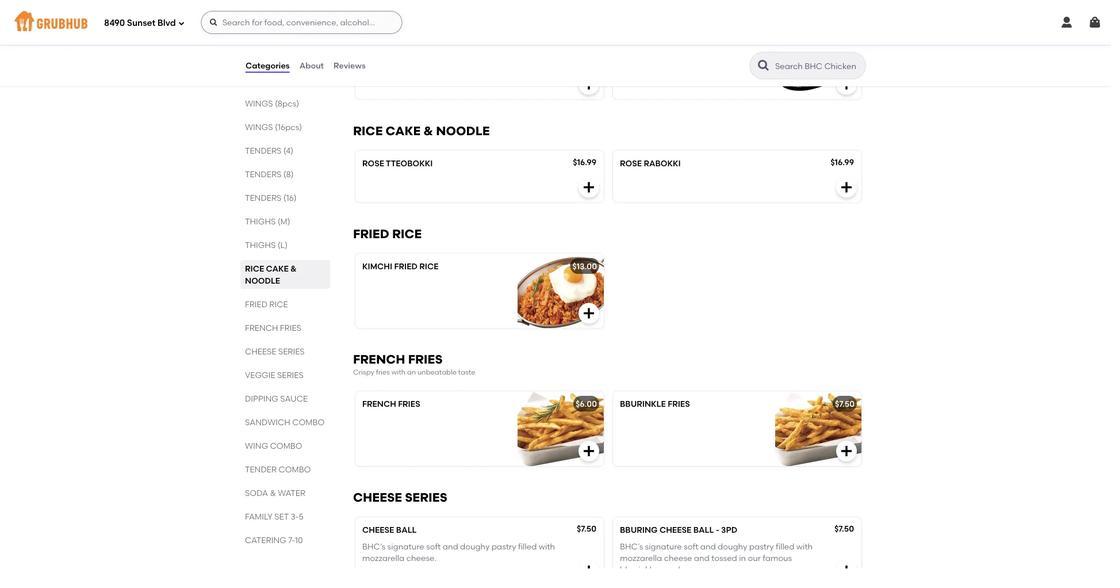 Task type: locate. For each thing, give the bounding box(es) containing it.
kimchi fried rice image
[[518, 254, 604, 328]]

fried
[[353, 227, 390, 241], [395, 261, 418, 271], [245, 299, 268, 309]]

fried up french fries tab
[[245, 299, 268, 309]]

1 horizontal spatial rice cake & noodle
[[353, 124, 490, 138]]

0 horizontal spatial cheese series
[[245, 346, 305, 356]]

1 tenders from the top
[[245, 146, 282, 155]]

series up sauce
[[277, 370, 304, 380]]

0 horizontal spatial doughy
[[460, 541, 490, 551]]

1 vertical spatial french
[[353, 352, 405, 367]]

2 vertical spatial combo
[[279, 464, 311, 474]]

pastry for bhc's signature soft and doughy pastry filled with mozzarella cheese and tossed in our famous bburinkle powder.
[[750, 541, 774, 551]]

noodle down on
[[436, 124, 490, 138]]

0 vertical spatial french fries
[[245, 323, 301, 333]]

1 horizontal spatial noodle
[[436, 124, 490, 138]]

2 vertical spatial fried
[[245, 299, 268, 309]]

tenders up tenders (8)
[[245, 146, 282, 155]]

fries up unbeatable
[[408, 352, 443, 367]]

fried rice up kimchi
[[353, 227, 422, 241]]

signature up "cheese."
[[388, 541, 425, 551]]

0 vertical spatial french
[[245, 323, 278, 333]]

2 tenders from the top
[[245, 169, 282, 179]]

king:
[[389, 49, 408, 58]]

2 mozzarella from the left
[[620, 553, 663, 563]]

(l) inside tab
[[278, 240, 288, 250]]

cake
[[386, 124, 421, 138], [266, 264, 289, 273]]

doughy inside bhc's signature soft and doughy pastry filled with mozzarella cheese and tossed in our famous bburinkle powder.
[[718, 541, 748, 551]]

bhc's down bburing
[[620, 541, 644, 551]]

crispy
[[363, 84, 386, 93]]

fries down an on the bottom left of page
[[398, 399, 420, 409]]

1 vertical spatial series
[[277, 370, 304, 380]]

filled for bhc's signature soft and doughy pastry filled with mozzarella cheese and tossed in our famous bburinkle powder.
[[776, 541, 795, 551]]

combo down sauce
[[292, 417, 325, 427]]

0 vertical spatial wings
[[245, 98, 273, 108]]

combo for sandwich combo
[[292, 417, 325, 427]]

with inside french fries crispy fries with an unbeatable taste
[[392, 368, 406, 376]]

1 horizontal spatial fried
[[353, 227, 390, 241]]

0 horizontal spatial mozzarella
[[363, 553, 405, 563]]

1 soft from the left
[[426, 541, 441, 551]]

0 horizontal spatial ball
[[396, 525, 417, 535]]

rice up kimchi fried rice at the left of the page
[[392, 227, 422, 241]]

signature inside bhc's signature soft and doughy pastry filled with mozzarella cheese.
[[388, 541, 425, 551]]

french up "cheese series" tab at the left of the page
[[245, 323, 278, 333]]

cake down thighs (l) tab
[[266, 264, 289, 273]]

(8pcs)
[[275, 98, 299, 108]]

wings (16pcs) tab
[[245, 121, 326, 133]]

tenders down the tenders (4) at the left of page
[[245, 169, 282, 179]]

1 wings from the top
[[245, 98, 273, 108]]

rice down thighs (l)
[[245, 264, 264, 273]]

fried up kimchi
[[353, 227, 390, 241]]

thighs inside tab
[[245, 216, 276, 226]]

1 vertical spatial tenders
[[245, 169, 282, 179]]

french fries image
[[518, 391, 604, 466]]

1 doughy from the left
[[460, 541, 490, 551]]

1 vertical spatial fried
[[395, 261, 418, 271]]

thighs inside tab
[[245, 240, 276, 250]]

cheese series
[[245, 346, 305, 356], [353, 490, 448, 505]]

1 filled from the left
[[518, 541, 537, 551]]

fries up "cheese series" tab at the left of the page
[[280, 323, 301, 333]]

signature inside bhc's signature soft and doughy pastry filled with mozzarella cheese and tossed in our famous bburinkle powder.
[[645, 541, 682, 551]]

2 doughy from the left
[[718, 541, 748, 551]]

top
[[468, 72, 482, 82]]

-
[[716, 525, 720, 535]]

2 vertical spatial thighs
[[245, 240, 276, 250]]

2 $16.99 from the left
[[831, 157, 855, 167]]

3-
[[291, 512, 299, 521]]

tenders for tenders (16)
[[245, 193, 282, 203]]

about button
[[299, 45, 325, 86]]

rice up french fries tab
[[270, 299, 288, 309]]

1 horizontal spatial french fries
[[363, 399, 420, 409]]

matcho king thighs (l) image
[[776, 25, 862, 99]]

pastry inside bhc's signature soft and doughy pastry filled with mozzarella cheese.
[[492, 541, 517, 551]]

0 horizontal spatial cake
[[266, 264, 289, 273]]

0 vertical spatial fried rice
[[353, 227, 422, 241]]

0 vertical spatial combo
[[292, 417, 325, 427]]

0 vertical spatial of
[[383, 60, 390, 70]]

pastry for bhc's signature soft and doughy pastry filled with mozzarella cheese.
[[492, 541, 517, 551]]

1 vertical spatial thighs
[[245, 216, 276, 226]]

wing combo tab
[[245, 440, 326, 452]]

1 horizontal spatial ball
[[694, 525, 714, 535]]

1 bhc's from the left
[[363, 541, 386, 551]]

search icon image
[[757, 59, 771, 73]]

0 horizontal spatial signature
[[388, 541, 425, 551]]

tenders for tenders (8)
[[245, 169, 282, 179]]

0 vertical spatial cake
[[386, 124, 421, 138]]

2 filled from the left
[[776, 541, 795, 551]]

filled inside bhc's signature soft and doughy pastry filled with mozzarella cheese and tossed in our famous bburinkle powder.
[[776, 541, 795, 551]]

1 ball from the left
[[396, 525, 417, 535]]

mozzarella for bhc's signature soft and doughy pastry filled with mozzarella cheese.
[[363, 553, 405, 563]]

soft up "cheese."
[[426, 541, 441, 551]]

doughy inside bhc's signature soft and doughy pastry filled with mozzarella cheese.
[[460, 541, 490, 551]]

svg image
[[1061, 16, 1074, 29], [178, 20, 185, 27], [582, 180, 596, 194], [582, 444, 596, 458], [840, 444, 854, 458]]

cheese series tab
[[245, 345, 326, 357]]

2 ball from the left
[[694, 525, 714, 535]]

1 horizontal spatial signature
[[645, 541, 682, 551]]

tenders (4) tab
[[245, 144, 326, 157]]

(l) up korean
[[444, 32, 455, 42]]

signature for cheese
[[645, 541, 682, 551]]

5
[[299, 512, 304, 521]]

1 vertical spatial noodle
[[245, 276, 280, 285]]

(l) down (m)
[[278, 240, 288, 250]]

tenders for tenders (4)
[[245, 146, 282, 155]]

cheese inside tab
[[245, 346, 277, 356]]

doughy for cheese.
[[460, 541, 490, 551]]

french fries down the fries on the bottom left of the page
[[363, 399, 420, 409]]

1 vertical spatial (l)
[[278, 240, 288, 250]]

0 horizontal spatial rice cake & noodle
[[245, 264, 297, 285]]

bburinkle fries image
[[776, 391, 862, 466]]

gold king thighs (l)
[[363, 32, 455, 42]]

with inside bhc's signature soft and doughy pastry filled with mozzarella cheese.
[[539, 541, 555, 551]]

fried rice up french fries tab
[[245, 299, 288, 309]]

series up cheese ball
[[405, 490, 448, 505]]

0 vertical spatial tenders
[[245, 146, 282, 155]]

1 vertical spatial rice cake & noodle
[[245, 264, 297, 285]]

1 mozzarella from the left
[[363, 553, 405, 563]]

1 horizontal spatial rose
[[620, 158, 642, 168]]

doughy
[[460, 541, 490, 551], [718, 541, 748, 551]]

rice right kimchi
[[420, 261, 439, 271]]

1 horizontal spatial soft
[[684, 541, 699, 551]]

rice inside tab
[[270, 299, 288, 309]]

1 vertical spatial cheese series
[[353, 490, 448, 505]]

series inside tab
[[278, 346, 305, 356]]

wing combo
[[245, 441, 302, 451]]

svg image for rose tteobokki
[[582, 180, 596, 194]]

dipping sauce tab
[[245, 392, 326, 405]]

french down the fries on the bottom left of the page
[[363, 399, 396, 409]]

$7.50 for bhc's signature soft and doughy pastry filled with mozzarella cheese.
[[577, 524, 597, 534]]

filled
[[518, 541, 537, 551], [776, 541, 795, 551]]

rose left rabokki
[[620, 158, 642, 168]]

rose
[[363, 158, 384, 168], [620, 158, 642, 168]]

french
[[245, 323, 278, 333], [353, 352, 405, 367], [363, 399, 396, 409]]

soft for cheese
[[684, 541, 699, 551]]

tender combo
[[245, 464, 311, 474]]

french fries inside tab
[[245, 323, 301, 333]]

cheese series inside tab
[[245, 346, 305, 356]]

with
[[437, 49, 454, 58], [392, 368, 406, 376], [539, 541, 555, 551], [797, 541, 813, 551]]

thighs for thighs (l)
[[245, 240, 276, 250]]

0 horizontal spatial (l)
[[278, 240, 288, 250]]

&
[[424, 124, 433, 138], [291, 264, 297, 273], [270, 488, 276, 498]]

pastry inside bhc's signature soft and doughy pastry filled with mozzarella cheese and tossed in our famous bburinkle powder.
[[750, 541, 774, 551]]

sauce,
[[471, 60, 496, 70]]

1 horizontal spatial doughy
[[718, 541, 748, 551]]

3 tenders from the top
[[245, 193, 282, 203]]

1 vertical spatial wings
[[245, 122, 273, 132]]

french fries crispy fries with an unbeatable taste
[[353, 352, 476, 376]]

0 vertical spatial series
[[278, 346, 305, 356]]

french fries tab
[[245, 322, 326, 334]]

0 vertical spatial cheese series
[[245, 346, 305, 356]]

0 horizontal spatial fried
[[245, 299, 268, 309]]

thighs left (m)
[[245, 216, 276, 226]]

fried right kimchi
[[395, 261, 418, 271]]

wings (8pcs)
[[245, 98, 299, 108]]

reviews button
[[333, 45, 366, 86]]

combo up water
[[279, 464, 311, 474]]

fried rice tab
[[245, 298, 326, 310]]

2 vertical spatial &
[[270, 488, 276, 498]]

0 horizontal spatial soft
[[426, 541, 441, 551]]

1 $16.99 from the left
[[573, 157, 597, 167]]

wings (8pcs) tab
[[245, 97, 326, 109]]

1 signature from the left
[[388, 541, 425, 551]]

0 horizontal spatial &
[[270, 488, 276, 498]]

2 vertical spatial series
[[405, 490, 448, 505]]

french inside french fries crispy fries with an unbeatable taste
[[353, 352, 405, 367]]

rose left tteobokki
[[363, 158, 384, 168]]

mozzarella down cheese ball
[[363, 553, 405, 563]]

french up the fries on the bottom left of the page
[[353, 352, 405, 367]]

& inside tab
[[270, 488, 276, 498]]

pastry
[[492, 541, 517, 551], [750, 541, 774, 551]]

2 horizontal spatial &
[[424, 124, 433, 138]]

water
[[278, 488, 306, 498]]

0 horizontal spatial $16.99
[[573, 157, 597, 167]]

0 horizontal spatial french fries
[[245, 323, 301, 333]]

ball up "cheese."
[[396, 525, 417, 535]]

dipping sauce
[[245, 394, 308, 403]]

of down sauce,
[[484, 72, 491, 82]]

& up tteobokki
[[424, 124, 433, 138]]

1 horizontal spatial pastry
[[750, 541, 774, 551]]

thighs down thighs (m)
[[245, 240, 276, 250]]

ball
[[396, 525, 417, 535], [694, 525, 714, 535]]

1 rose from the left
[[363, 158, 384, 168]]

1 vertical spatial combo
[[270, 441, 302, 451]]

0 vertical spatial &
[[424, 124, 433, 138]]

(8)
[[284, 169, 294, 179]]

rice cake & noodle down thighs (l)
[[245, 264, 297, 285]]

2 soft from the left
[[684, 541, 699, 551]]

signature
[[388, 541, 425, 551], [645, 541, 682, 551]]

mozzarella inside bhc's signature soft and doughy pastry filled with mozzarella cheese.
[[363, 553, 405, 563]]

bhc's signature soft and doughy pastry filled with mozzarella cheese.
[[363, 541, 555, 563]]

soft inside bhc's signature soft and doughy pastry filled with mozzarella cheese and tossed in our famous bburinkle powder.
[[684, 541, 699, 551]]

noodle up fried rice tab
[[245, 276, 280, 285]]

mozzarella inside bhc's signature soft and doughy pastry filled with mozzarella cheese and tossed in our famous bburinkle powder.
[[620, 553, 663, 563]]

wings
[[245, 98, 273, 108], [245, 122, 273, 132]]

combo for wing combo
[[270, 441, 302, 451]]

1 vertical spatial cake
[[266, 264, 289, 273]]

1 horizontal spatial (l)
[[444, 32, 455, 42]]

2 rose from the left
[[620, 158, 642, 168]]

rose tteobokki
[[363, 158, 433, 168]]

mozzarella
[[363, 553, 405, 563], [620, 553, 663, 563]]

french fries up "cheese series" tab at the left of the page
[[245, 323, 301, 333]]

wings up wings (16pcs)
[[245, 98, 273, 108]]

soft up cheese
[[684, 541, 699, 551]]

mozzarella for bhc's signature soft and doughy pastry filled with mozzarella cheese and tossed in our famous bburinkle powder.
[[620, 553, 663, 563]]

fried rice
[[353, 227, 422, 241], [245, 299, 288, 309]]

thighs (l) tab
[[245, 239, 326, 251]]

bhc's inside bhc's signature soft and doughy pastry filled with mozzarella cheese.
[[363, 541, 386, 551]]

chicken
[[407, 84, 438, 93]]

bhc's inside bhc's signature soft and doughy pastry filled with mozzarella cheese and tossed in our famous bburinkle powder.
[[620, 541, 644, 551]]

thighs up 'drizzle'
[[411, 32, 442, 42]]

0 horizontal spatial bhc's
[[363, 541, 386, 551]]

catering 7-10
[[245, 535, 303, 545]]

tenders inside tab
[[245, 169, 282, 179]]

series for "cheese series" tab at the left of the page
[[278, 346, 305, 356]]

1 vertical spatial fried rice
[[245, 299, 288, 309]]

7-
[[288, 535, 295, 545]]

1 horizontal spatial $16.99
[[831, 157, 855, 167]]

2 vertical spatial tenders
[[245, 193, 282, 203]]

cheese series up "veggie series"
[[245, 346, 305, 356]]

and
[[415, 72, 430, 82], [443, 541, 459, 551], [701, 541, 716, 551], [694, 553, 710, 563]]

wings inside wings (8pcs) tab
[[245, 98, 273, 108]]

mozzarella up bburinkle
[[620, 553, 663, 563]]

family
[[245, 512, 273, 521]]

tenders inside tab
[[245, 146, 282, 155]]

sandwich
[[245, 417, 291, 427]]

combo up tender combo tab
[[270, 441, 302, 451]]

bhc's for bhc's signature soft and doughy pastry filled with mozzarella cheese.
[[363, 541, 386, 551]]

1 pastry from the left
[[492, 541, 517, 551]]

0 horizontal spatial noodle
[[245, 276, 280, 285]]

1 horizontal spatial fried rice
[[353, 227, 422, 241]]

soft
[[426, 541, 441, 551], [684, 541, 699, 551]]

1 vertical spatial of
[[484, 72, 491, 82]]

signature up cheese
[[645, 541, 682, 551]]

rice cake & noodle up tteobokki
[[353, 124, 490, 138]]

1 horizontal spatial cake
[[386, 124, 421, 138]]

0 horizontal spatial fried rice
[[245, 299, 288, 309]]

veggie series
[[245, 370, 304, 380]]

thighs
[[411, 32, 442, 42], [245, 216, 276, 226], [245, 240, 276, 250]]

tenders (16)
[[245, 193, 297, 203]]

main navigation navigation
[[0, 0, 1112, 45]]

ball left -
[[694, 525, 714, 535]]

catering
[[245, 535, 286, 545]]

bburinkle
[[620, 399, 666, 409]]

of down gold
[[383, 60, 390, 70]]

0 horizontal spatial rose
[[363, 158, 384, 168]]

series down french fries tab
[[278, 346, 305, 356]]

bhc's
[[363, 541, 386, 551], [620, 541, 644, 551]]

$16.99
[[573, 157, 597, 167], [831, 157, 855, 167]]

rose for rose tteobokki
[[363, 158, 384, 168]]

1 horizontal spatial filled
[[776, 541, 795, 551]]

noodle
[[436, 124, 490, 138], [245, 276, 280, 285]]

0 horizontal spatial filled
[[518, 541, 537, 551]]

tenders inside "tab"
[[245, 193, 282, 203]]

cake up the rose tteobokki
[[386, 124, 421, 138]]

famous
[[763, 553, 793, 563]]

& down thighs (l) tab
[[291, 264, 297, 273]]

fries
[[280, 323, 301, 333], [408, 352, 443, 367], [398, 399, 420, 409], [668, 399, 690, 409]]

gold king thighs (l) image
[[518, 25, 604, 99]]

0 vertical spatial rice cake & noodle
[[353, 124, 490, 138]]

0 horizontal spatial of
[[383, 60, 390, 70]]

1 horizontal spatial mozzarella
[[620, 553, 663, 563]]

series inside tab
[[277, 370, 304, 380]]

1 horizontal spatial cheese series
[[353, 490, 448, 505]]

series
[[278, 346, 305, 356], [277, 370, 304, 380], [405, 490, 448, 505]]

with inside * gold king: drizzle with a golden ratio of flavorful korean soy sauce, sweet honey, and garlic on top of crispy fried chicken
[[437, 49, 454, 58]]

filled inside bhc's signature soft and doughy pastry filled with mozzarella cheese.
[[518, 541, 537, 551]]

2 wings from the top
[[245, 122, 273, 132]]

tenders up thighs (m)
[[245, 193, 282, 203]]

1 horizontal spatial of
[[484, 72, 491, 82]]

2 pastry from the left
[[750, 541, 774, 551]]

1 vertical spatial &
[[291, 264, 297, 273]]

1 horizontal spatial bhc's
[[620, 541, 644, 551]]

$13.00
[[573, 261, 597, 271]]

series for veggie series tab on the bottom left of page
[[277, 370, 304, 380]]

tenders
[[245, 146, 282, 155], [245, 169, 282, 179], [245, 193, 282, 203]]

wings up the tenders (4) at the left of page
[[245, 122, 273, 132]]

1 horizontal spatial &
[[291, 264, 297, 273]]

bburing cheese ball - 3pd
[[620, 525, 738, 535]]

svg image
[[1089, 16, 1103, 29], [209, 18, 219, 27], [582, 77, 596, 91], [840, 77, 854, 91], [840, 180, 854, 194], [582, 307, 596, 320], [582, 564, 596, 569], [840, 564, 854, 569]]

$16.99 for rose tteobokki
[[573, 157, 597, 167]]

2 signature from the left
[[645, 541, 682, 551]]

filled for bhc's signature soft and doughy pastry filled with mozzarella cheese.
[[518, 541, 537, 551]]

2 bhc's from the left
[[620, 541, 644, 551]]

(l)
[[444, 32, 455, 42], [278, 240, 288, 250]]

& right soda
[[270, 488, 276, 498]]

cheese series up cheese ball
[[353, 490, 448, 505]]

and inside bhc's signature soft and doughy pastry filled with mozzarella cheese.
[[443, 541, 459, 551]]

wings inside wings (16pcs) tab
[[245, 122, 273, 132]]

veggie series tab
[[245, 369, 326, 381]]

soft inside bhc's signature soft and doughy pastry filled with mozzarella cheese.
[[426, 541, 441, 551]]

bhc's down cheese ball
[[363, 541, 386, 551]]

0 horizontal spatial pastry
[[492, 541, 517, 551]]



Task type: vqa. For each thing, say whether or not it's contained in the screenshot.
NUTELLA® to the top
no



Task type: describe. For each thing, give the bounding box(es) containing it.
wings for wings (16pcs)
[[245, 122, 273, 132]]

reviews
[[334, 61, 366, 70]]

gold
[[368, 49, 387, 58]]

soda & water tab
[[245, 487, 326, 499]]

on
[[456, 72, 466, 82]]

rice cake & noodle inside tab
[[245, 264, 297, 285]]

our
[[748, 553, 761, 563]]

sweet
[[363, 72, 385, 82]]

powder.
[[659, 565, 690, 569]]

tteobokki
[[386, 158, 433, 168]]

wings for wings (8pcs)
[[245, 98, 273, 108]]

soy
[[456, 60, 469, 70]]

family set 3-5
[[245, 512, 304, 521]]

with inside bhc's signature soft and doughy pastry filled with mozzarella cheese and tossed in our famous bburinkle powder.
[[797, 541, 813, 551]]

fries right bburinkle
[[668, 399, 690, 409]]

1 vertical spatial french fries
[[363, 399, 420, 409]]

0 vertical spatial (l)
[[444, 32, 455, 42]]

a
[[456, 49, 461, 58]]

rice down 'crispy'
[[353, 124, 383, 138]]

soda & water
[[245, 488, 306, 498]]

Search BHC Chicken search field
[[775, 60, 863, 71]]

cheese.
[[407, 553, 437, 563]]

thighs (m)
[[245, 216, 290, 226]]

king
[[388, 32, 409, 42]]

honey,
[[387, 72, 413, 82]]

tender combo tab
[[245, 463, 326, 475]]

about
[[300, 61, 324, 70]]

garlic
[[432, 72, 455, 82]]

gold
[[363, 32, 386, 42]]

an
[[407, 368, 416, 376]]

rose for rose rabokki
[[620, 158, 642, 168]]

cheese ball
[[363, 525, 417, 535]]

categories button
[[245, 45, 290, 86]]

doughy for cheese
[[718, 541, 748, 551]]

golden
[[463, 49, 490, 58]]

(16pcs)
[[275, 122, 302, 132]]

catering 7-10 tab
[[245, 534, 326, 546]]

cake inside tab
[[266, 264, 289, 273]]

and inside * gold king: drizzle with a golden ratio of flavorful korean soy sauce, sweet honey, and garlic on top of crispy fried chicken
[[415, 72, 430, 82]]

rice inside rice cake & noodle
[[245, 264, 264, 273]]

sandwich combo
[[245, 417, 325, 427]]

ratio
[[363, 60, 381, 70]]

svg image for french fries
[[582, 444, 596, 458]]

bhc's signature soft and doughy pastry filled with mozzarella cheese and tossed in our famous bburinkle powder.
[[620, 541, 813, 569]]

*
[[363, 49, 366, 58]]

soda
[[245, 488, 268, 498]]

blvd
[[158, 18, 176, 28]]

thighs (l)
[[245, 240, 288, 250]]

noodle inside rice cake & noodle
[[245, 276, 280, 285]]

veggie
[[245, 370, 275, 380]]

svg image for bburinkle fries
[[840, 444, 854, 458]]

bburinkle
[[620, 565, 657, 569]]

& inside rice cake & noodle
[[291, 264, 297, 273]]

thighs (m) tab
[[245, 215, 326, 227]]

(16)
[[284, 193, 297, 203]]

* gold king: drizzle with a golden ratio of flavorful korean soy sauce, sweet honey, and garlic on top of crispy fried chicken
[[363, 49, 496, 93]]

in
[[740, 553, 746, 563]]

kimchi fried rice
[[363, 261, 439, 271]]

wings (16pcs)
[[245, 122, 302, 132]]

fries inside french fries crispy fries with an unbeatable taste
[[408, 352, 443, 367]]

10
[[295, 535, 303, 545]]

unbeatable
[[418, 368, 457, 376]]

tenders (8) tab
[[245, 168, 326, 180]]

soft for cheese.
[[426, 541, 441, 551]]

sauce
[[280, 394, 308, 403]]

tenders (8)
[[245, 169, 294, 179]]

drizzle
[[410, 49, 435, 58]]

korean
[[426, 60, 454, 70]]

(m)
[[278, 216, 290, 226]]

bburing
[[620, 525, 658, 535]]

(4)
[[284, 146, 294, 155]]

french inside french fries tab
[[245, 323, 278, 333]]

Search for food, convenience, alcohol... search field
[[201, 11, 403, 34]]

fried inside tab
[[245, 299, 268, 309]]

signature for cheese.
[[388, 541, 425, 551]]

wing
[[245, 441, 268, 451]]

sandwich combo tab
[[245, 416, 326, 428]]

0 vertical spatial thighs
[[411, 32, 442, 42]]

rose rabokki
[[620, 158, 681, 168]]

rice cake & noodle tab
[[245, 262, 326, 287]]

dipping
[[245, 394, 278, 403]]

tossed
[[712, 553, 738, 563]]

kimchi
[[363, 261, 393, 271]]

crispy
[[353, 368, 375, 376]]

$16.99 for rose rabokki
[[831, 157, 855, 167]]

rabokki
[[644, 158, 681, 168]]

0 vertical spatial fried
[[353, 227, 390, 241]]

cheese
[[665, 553, 693, 563]]

tender
[[245, 464, 277, 474]]

sunset
[[127, 18, 156, 28]]

combo for tender combo
[[279, 464, 311, 474]]

0 vertical spatial noodle
[[436, 124, 490, 138]]

categories
[[246, 61, 290, 70]]

set
[[275, 512, 289, 521]]

tenders (4)
[[245, 146, 294, 155]]

thighs for thighs (m)
[[245, 216, 276, 226]]

family set 3-5 tab
[[245, 510, 326, 523]]

$6.00
[[576, 399, 597, 409]]

bhc's for bhc's signature soft and doughy pastry filled with mozzarella cheese and tossed in our famous bburinkle powder.
[[620, 541, 644, 551]]

$7.50 for bhc's signature soft and doughy pastry filled with mozzarella cheese and tossed in our famous bburinkle powder.
[[835, 524, 855, 534]]

fried rice inside fried rice tab
[[245, 299, 288, 309]]

bburinkle fries
[[620, 399, 690, 409]]

fries
[[376, 368, 390, 376]]

8490 sunset blvd
[[104, 18, 176, 28]]

8490
[[104, 18, 125, 28]]

fried
[[388, 84, 405, 93]]

2 vertical spatial french
[[363, 399, 396, 409]]

2 horizontal spatial fried
[[395, 261, 418, 271]]

tenders (16) tab
[[245, 192, 326, 204]]

fries inside french fries tab
[[280, 323, 301, 333]]

taste
[[459, 368, 476, 376]]

3pd
[[722, 525, 738, 535]]

flavorful
[[392, 60, 424, 70]]



